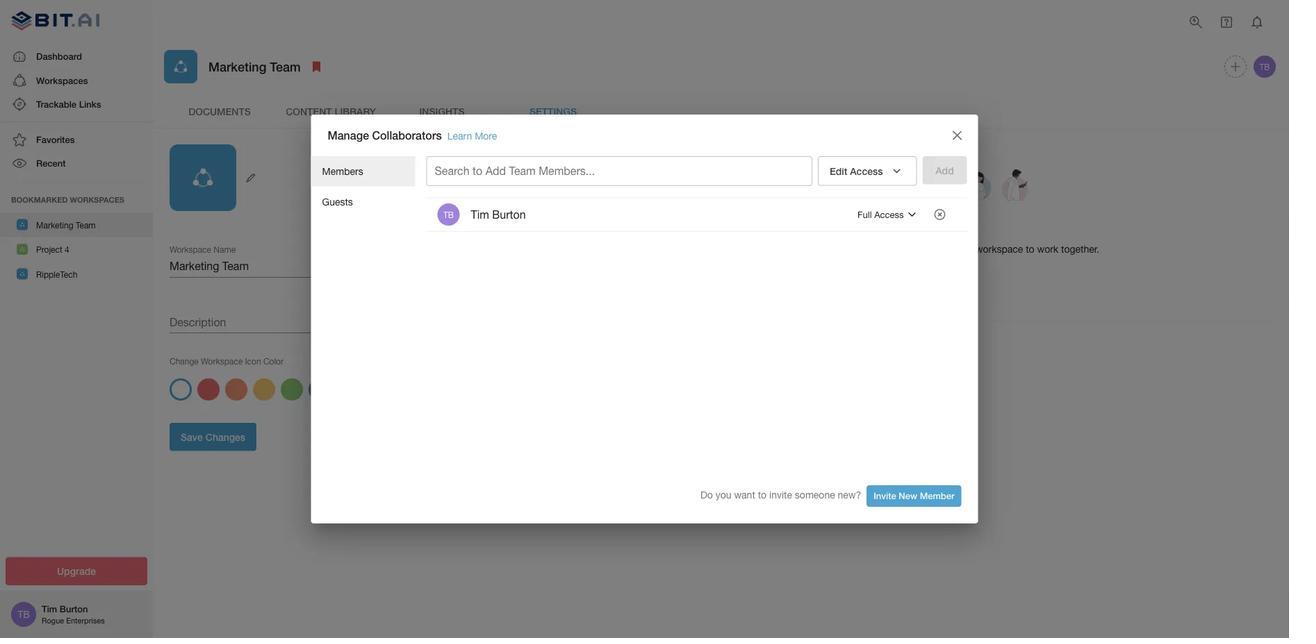 Task type: describe. For each thing, give the bounding box(es) containing it.
add for manage
[[820, 244, 838, 255]]

4
[[65, 245, 69, 255]]

tim burton
[[471, 208, 526, 221]]

workspace
[[201, 357, 243, 366]]

want
[[735, 490, 756, 501]]

invite new member
[[874, 491, 955, 502]]

learn
[[448, 130, 472, 142]]

dashboard button
[[0, 45, 153, 69]]

Workspace Description text field
[[170, 311, 716, 334]]

workspace
[[976, 244, 1024, 255]]

0 horizontal spatial tb
[[18, 609, 30, 621]]

bookmarked
[[11, 195, 68, 204]]

tim for tim burton rogue enterprises
[[42, 604, 57, 615]]

to right want
[[758, 490, 767, 501]]

tim for tim burton
[[471, 208, 489, 221]]

trackable links button
[[0, 92, 153, 116]]

guests button
[[311, 187, 415, 217]]

burton for tim burton
[[492, 208, 526, 221]]

full access
[[858, 209, 904, 220]]

change
[[170, 357, 199, 366]]

manage for manage collaborators learn more
[[328, 129, 369, 142]]

collaborators for manage collaborators add or remove collaborators to this workspace to work together.
[[864, 224, 934, 237]]

manage for manage collaborators add or remove collaborators to this workspace to work together.
[[820, 224, 861, 237]]

icon
[[245, 357, 261, 366]]

marketing team button
[[0, 212, 153, 237]]

marketing team inside button
[[36, 220, 96, 230]]

settings link
[[498, 95, 609, 128]]

invite
[[874, 491, 897, 502]]

manage collaborators add or remove collaborators to this workspace to work together.
[[820, 224, 1100, 255]]

new
[[899, 491, 918, 502]]

tab list containing documents
[[164, 95, 1279, 128]]

project 4 button
[[0, 237, 153, 262]]

new?
[[838, 490, 862, 501]]

workspaces button
[[0, 69, 153, 92]]

0 vertical spatial marketing team
[[209, 59, 301, 74]]

links
[[79, 99, 101, 109]]

content
[[286, 106, 332, 117]]

to left the this
[[946, 244, 955, 255]]

add for search
[[486, 165, 506, 178]]

save changes button
[[170, 423, 257, 451]]

collaborators
[[887, 244, 944, 255]]

save
[[181, 432, 203, 443]]

color
[[263, 357, 284, 366]]

enterprises
[[66, 617, 105, 626]]

learn more link
[[448, 130, 497, 142]]

team inside button
[[76, 220, 96, 230]]

save changes
[[181, 432, 246, 443]]

collaborators for manage collaborators learn more
[[372, 129, 442, 142]]

edit access
[[830, 166, 883, 177]]

guests
[[322, 196, 353, 208]]

burton for tim burton rogue enterprises
[[60, 604, 88, 615]]

workspaces
[[70, 195, 124, 204]]

full
[[858, 209, 872, 220]]

recent button
[[0, 152, 153, 176]]

you
[[716, 490, 732, 501]]



Task type: vqa. For each thing, say whether or not it's contained in the screenshot.
the Marketing
yes



Task type: locate. For each thing, give the bounding box(es) containing it.
collaborators down full access in the top right of the page
[[864, 224, 934, 237]]

1 horizontal spatial team
[[270, 59, 301, 74]]

1 vertical spatial manage
[[820, 224, 861, 237]]

rogue
[[42, 617, 64, 626]]

manage up or
[[820, 224, 861, 237]]

manage down library
[[328, 129, 369, 142]]

documents link
[[164, 95, 275, 128]]

marketing team up 4
[[36, 220, 96, 230]]

tim up rogue
[[42, 604, 57, 615]]

tim inside tim burton rogue enterprises
[[42, 604, 57, 615]]

project 4
[[36, 245, 69, 255]]

access right edit
[[850, 166, 883, 177]]

2 horizontal spatial team
[[509, 165, 536, 178]]

marketing team
[[209, 59, 301, 74], [36, 220, 96, 230]]

dashboard
[[36, 51, 82, 62]]

1 horizontal spatial burton
[[492, 208, 526, 221]]

burton inside tim burton rogue enterprises
[[60, 604, 88, 615]]

settings
[[530, 106, 577, 117]]

to
[[473, 165, 483, 178], [946, 244, 955, 255], [1026, 244, 1035, 255], [758, 490, 767, 501]]

0 vertical spatial manage
[[328, 129, 369, 142]]

1 horizontal spatial collaborators
[[864, 224, 934, 237]]

1 vertical spatial burton
[[60, 604, 88, 615]]

2 vertical spatial tb
[[18, 609, 30, 621]]

change workspace icon color
[[170, 357, 284, 366]]

members...
[[539, 165, 595, 178]]

burton
[[492, 208, 526, 221], [60, 604, 88, 615]]

Workspace Name text field
[[170, 256, 716, 278]]

tb inside button
[[1260, 62, 1271, 72]]

remove
[[852, 244, 884, 255]]

this
[[958, 244, 973, 255]]

2 vertical spatial team
[[76, 220, 96, 230]]

0 vertical spatial tim
[[471, 208, 489, 221]]

burton inside manage collaborators 'dialog'
[[492, 208, 526, 221]]

team left remove bookmark image
[[270, 59, 301, 74]]

1 horizontal spatial marketing
[[209, 59, 267, 74]]

trackable
[[36, 99, 77, 109]]

1 vertical spatial tim
[[42, 604, 57, 615]]

tim down search to add team members...
[[471, 208, 489, 221]]

manage collaborators learn more
[[328, 129, 497, 142]]

search to add team members...
[[435, 165, 595, 178]]

search
[[435, 165, 470, 178]]

0 vertical spatial burton
[[492, 208, 526, 221]]

1 horizontal spatial tim
[[471, 208, 489, 221]]

documents
[[189, 106, 251, 117]]

1 horizontal spatial tb
[[444, 210, 454, 220]]

0 horizontal spatial manage
[[328, 129, 369, 142]]

1 vertical spatial marketing
[[36, 220, 73, 230]]

0 vertical spatial access
[[850, 166, 883, 177]]

add down more
[[486, 165, 506, 178]]

0 vertical spatial team
[[270, 59, 301, 74]]

tb inside manage collaborators 'dialog'
[[444, 210, 454, 220]]

burton up enterprises
[[60, 604, 88, 615]]

upgrade button
[[6, 558, 147, 586]]

invite
[[770, 490, 793, 501]]

work
[[1038, 244, 1059, 255]]

manage collaborators dialog
[[311, 115, 979, 524]]

1 vertical spatial access
[[875, 209, 904, 220]]

2 horizontal spatial tb
[[1260, 62, 1271, 72]]

tb button
[[1252, 54, 1279, 80]]

upgrade
[[57, 566, 96, 578]]

or
[[840, 244, 849, 255]]

access
[[850, 166, 883, 177], [875, 209, 904, 220]]

0 horizontal spatial marketing team
[[36, 220, 96, 230]]

insights link
[[387, 95, 498, 128]]

add inside manage collaborators 'dialog'
[[486, 165, 506, 178]]

add
[[486, 165, 506, 178], [820, 244, 838, 255]]

project
[[36, 245, 62, 255]]

burton down search to add team members...
[[492, 208, 526, 221]]

members button
[[311, 157, 415, 187]]

tim inside manage collaborators 'dialog'
[[471, 208, 489, 221]]

rippletech
[[36, 270, 77, 280]]

rippletech button
[[0, 262, 153, 287]]

collaborators
[[372, 129, 442, 142], [864, 224, 934, 237]]

tb
[[1260, 62, 1271, 72], [444, 210, 454, 220], [18, 609, 30, 621]]

access for edit access
[[850, 166, 883, 177]]

tim burton rogue enterprises
[[42, 604, 105, 626]]

0 horizontal spatial tim
[[42, 604, 57, 615]]

trackable links
[[36, 99, 101, 109]]

collaborators down insights
[[372, 129, 442, 142]]

marketing team up documents
[[209, 59, 301, 74]]

manage inside the manage collaborators add or remove collaborators to this workspace to work together.
[[820, 224, 861, 237]]

do
[[701, 490, 713, 501]]

manage inside 'dialog'
[[328, 129, 369, 142]]

collaborators inside the manage collaborators add or remove collaborators to this workspace to work together.
[[864, 224, 934, 237]]

team up project 4 button
[[76, 220, 96, 230]]

1 vertical spatial team
[[509, 165, 536, 178]]

0 vertical spatial collaborators
[[372, 129, 442, 142]]

1 vertical spatial add
[[820, 244, 838, 255]]

0 horizontal spatial team
[[76, 220, 96, 230]]

full access button
[[854, 204, 924, 226]]

add inside the manage collaborators add or remove collaborators to this workspace to work together.
[[820, 244, 838, 255]]

add left or
[[820, 244, 838, 255]]

0 vertical spatial add
[[486, 165, 506, 178]]

0 horizontal spatial add
[[486, 165, 506, 178]]

marketing up documents link
[[209, 59, 267, 74]]

tim
[[471, 208, 489, 221], [42, 604, 57, 615]]

1 horizontal spatial manage
[[820, 224, 861, 237]]

recent
[[36, 158, 66, 169]]

1 vertical spatial collaborators
[[864, 224, 934, 237]]

more
[[475, 130, 497, 142]]

to left work
[[1026, 244, 1035, 255]]

1 horizontal spatial marketing team
[[209, 59, 301, 74]]

access for full access
[[875, 209, 904, 220]]

marketing up 'project 4' in the top left of the page
[[36, 220, 73, 230]]

to right the search
[[473, 165, 483, 178]]

team
[[270, 59, 301, 74], [509, 165, 536, 178], [76, 220, 96, 230]]

marketing inside button
[[36, 220, 73, 230]]

1 horizontal spatial add
[[820, 244, 838, 255]]

0 horizontal spatial burton
[[60, 604, 88, 615]]

content library link
[[275, 95, 387, 128]]

member
[[920, 491, 955, 502]]

someone
[[795, 490, 835, 501]]

edit access button
[[818, 157, 917, 186]]

1 vertical spatial marketing team
[[36, 220, 96, 230]]

team left members...
[[509, 165, 536, 178]]

tab list
[[164, 95, 1279, 128]]

library
[[335, 106, 376, 117]]

insights
[[420, 106, 465, 117]]

marketing
[[209, 59, 267, 74], [36, 220, 73, 230]]

remove bookmark image
[[308, 58, 325, 75]]

team inside manage collaborators 'dialog'
[[509, 165, 536, 178]]

workspaces
[[36, 75, 88, 86]]

0 vertical spatial marketing
[[209, 59, 267, 74]]

do you want to invite someone new?
[[701, 490, 862, 501]]

access right 'full'
[[875, 209, 904, 220]]

0 horizontal spatial marketing
[[36, 220, 73, 230]]

members
[[322, 166, 363, 177]]

content library
[[286, 106, 376, 117]]

favorites
[[36, 134, 75, 145]]

together.
[[1062, 244, 1100, 255]]

0 vertical spatial tb
[[1260, 62, 1271, 72]]

changes
[[206, 432, 246, 443]]

bookmarked workspaces
[[11, 195, 124, 204]]

0 horizontal spatial collaborators
[[372, 129, 442, 142]]

edit
[[830, 166, 848, 177]]

manage
[[328, 129, 369, 142], [820, 224, 861, 237]]

collaborators inside 'dialog'
[[372, 129, 442, 142]]

favorites button
[[0, 128, 153, 152]]

1 vertical spatial tb
[[444, 210, 454, 220]]



